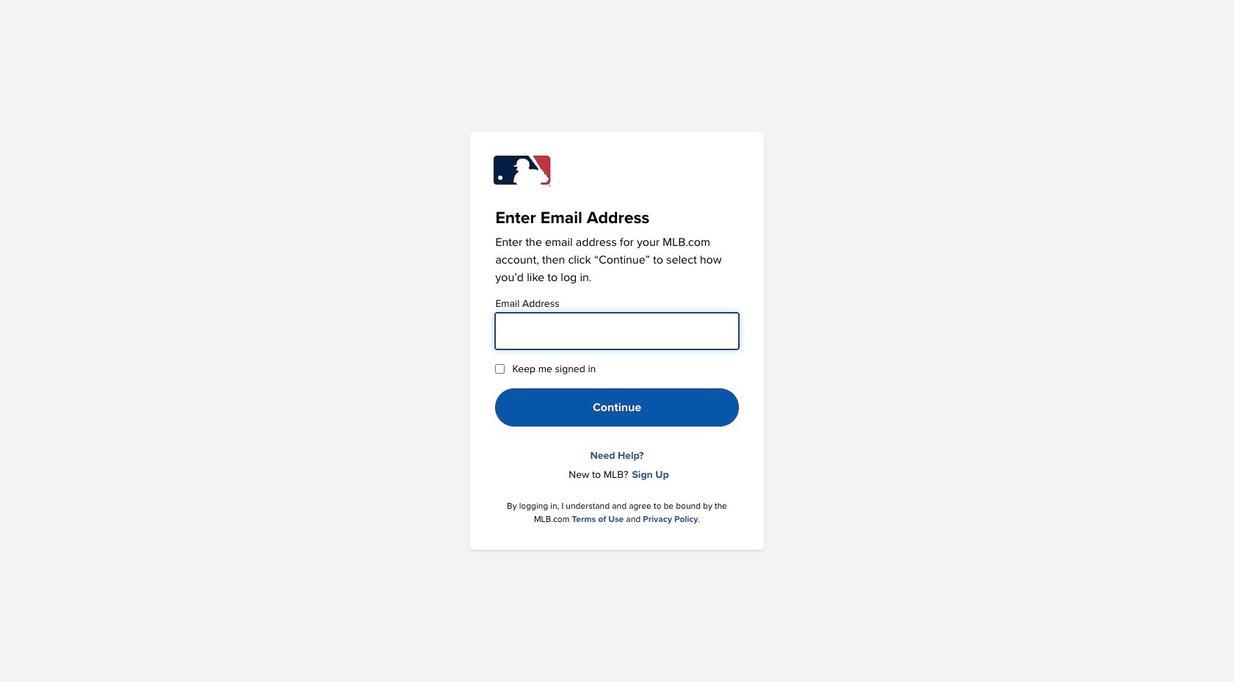 Task type: describe. For each thing, give the bounding box(es) containing it.
mlb logo image
[[494, 156, 551, 186]]



Task type: locate. For each thing, give the bounding box(es) containing it.
None text field
[[496, 313, 739, 350]]

None submit
[[496, 389, 739, 427]]

None checkbox
[[496, 365, 505, 374]]



Task type: vqa. For each thing, say whether or not it's contained in the screenshot.
Royals image
no



